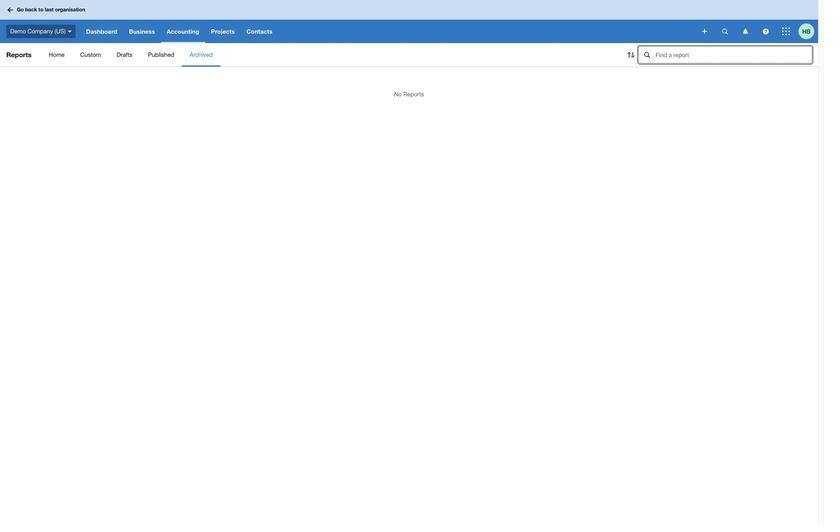 Task type: vqa. For each thing, say whether or not it's contained in the screenshot.
Dashboard link
yes



Task type: describe. For each thing, give the bounding box(es) containing it.
navigation inside banner
[[80, 20, 697, 43]]

custom
[[80, 51, 101, 58]]

published link
[[140, 43, 182, 67]]

custom link
[[72, 43, 109, 67]]

go
[[17, 6, 24, 13]]

hb button
[[799, 20, 818, 43]]

business
[[129, 28, 155, 35]]

Find a report text field
[[655, 47, 812, 63]]

no
[[394, 91, 402, 98]]

projects button
[[205, 20, 241, 43]]

0 vertical spatial reports
[[6, 51, 32, 59]]

contacts
[[247, 28, 273, 35]]

accounting button
[[161, 20, 205, 43]]

no reports
[[394, 91, 424, 98]]

last
[[45, 6, 54, 13]]

dashboard
[[86, 28, 117, 35]]

drafts
[[117, 51, 132, 58]]

to
[[39, 6, 43, 13]]

drafts link
[[109, 43, 140, 67]]

archived link
[[182, 43, 221, 67]]

archived
[[190, 51, 213, 58]]

go back to last organisation
[[17, 6, 85, 13]]

published
[[148, 51, 174, 58]]

1 horizontal spatial reports
[[403, 91, 424, 98]]

home link
[[41, 43, 72, 67]]

dashboard link
[[80, 20, 123, 43]]

hb
[[802, 28, 811, 35]]



Task type: locate. For each thing, give the bounding box(es) containing it.
svg image
[[782, 27, 790, 35], [722, 28, 728, 34], [743, 28, 748, 34], [763, 28, 769, 34], [703, 29, 707, 34]]

navigation
[[80, 20, 697, 43]]

svg image right (us)
[[68, 30, 72, 32]]

svg image inside demo company (us) popup button
[[68, 30, 72, 32]]

navigation containing dashboard
[[80, 20, 697, 43]]

demo company (us)
[[10, 28, 66, 34]]

1 vertical spatial svg image
[[68, 30, 72, 32]]

menu
[[41, 43, 617, 67]]

sort reports image
[[623, 47, 639, 63]]

banner
[[0, 0, 818, 43]]

organisation
[[55, 6, 85, 13]]

back
[[25, 6, 37, 13]]

0 vertical spatial svg image
[[7, 7, 13, 12]]

svg image left go
[[7, 7, 13, 12]]

svg image inside "go back to last organisation" link
[[7, 7, 13, 12]]

0 horizontal spatial svg image
[[7, 7, 13, 12]]

demo company (us) button
[[0, 20, 80, 43]]

svg image
[[7, 7, 13, 12], [68, 30, 72, 32]]

1 horizontal spatial svg image
[[68, 30, 72, 32]]

1 vertical spatial reports
[[403, 91, 424, 98]]

(us)
[[55, 28, 66, 34]]

menu containing home
[[41, 43, 617, 67]]

0 horizontal spatial reports
[[6, 51, 32, 59]]

banner containing hb
[[0, 0, 818, 43]]

business button
[[123, 20, 161, 43]]

home
[[49, 51, 65, 58]]

reports
[[6, 51, 32, 59], [403, 91, 424, 98]]

reports right no
[[403, 91, 424, 98]]

accounting
[[167, 28, 199, 35]]

contacts button
[[241, 20, 278, 43]]

reports down demo
[[6, 51, 32, 59]]

go back to last organisation link
[[5, 3, 90, 17]]

None field
[[639, 47, 812, 63]]

projects
[[211, 28, 235, 35]]

demo
[[10, 28, 26, 34]]

company
[[27, 28, 53, 34]]



